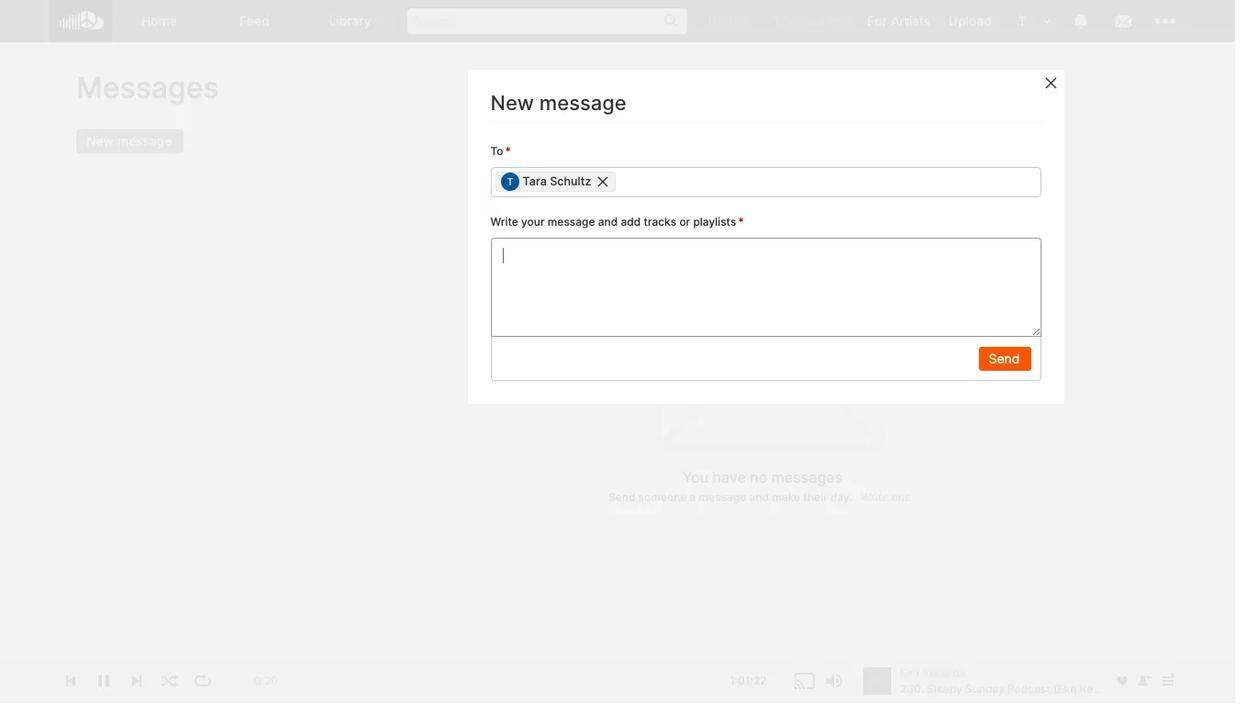 Task type: vqa. For each thing, say whether or not it's contained in the screenshot.
the Privacy:
no



Task type: locate. For each thing, give the bounding box(es) containing it.
go+
[[730, 13, 755, 28]]

1 horizontal spatial tara schultz's avatar element
[[1011, 9, 1035, 33]]

tracks
[[644, 215, 677, 228]]

send inside send button
[[989, 350, 1020, 366]]

message down have
[[699, 490, 747, 504]]

1 horizontal spatial write
[[861, 490, 889, 504]]

your
[[521, 215, 545, 228]]

1 vertical spatial write
[[861, 490, 889, 504]]

send
[[989, 350, 1020, 366], [609, 490, 636, 504]]

new up 'to'
[[491, 91, 534, 115]]

or
[[680, 215, 691, 228]]

to
[[491, 144, 504, 158]]

write one button
[[856, 487, 917, 507]]

add
[[621, 215, 641, 228]]

upload link
[[940, 0, 1002, 41]]

tara schultz's avatar element right upload
[[1011, 9, 1035, 33]]

0 horizontal spatial try
[[706, 13, 726, 28]]

write left your
[[491, 215, 519, 228]]

try go+ link
[[697, 0, 765, 41]]

one
[[892, 490, 912, 504]]

1 horizontal spatial and
[[750, 490, 769, 504]]

try
[[706, 13, 726, 28], [774, 13, 793, 28]]

for
[[868, 13, 888, 28]]

try for try next pro
[[774, 13, 793, 28]]

1 horizontal spatial try
[[774, 13, 793, 28]]

0 horizontal spatial send
[[609, 490, 636, 504]]

0 vertical spatial new
[[491, 91, 534, 115]]

Write your message and add tracks or playlists text field
[[491, 237, 1042, 337]]

1 try from the left
[[706, 13, 726, 28]]

None search field
[[398, 0, 697, 41]]

and down no
[[750, 490, 769, 504]]

messages
[[76, 70, 219, 106]]

tara schultz
[[523, 174, 592, 188]]

0 horizontal spatial new message
[[86, 133, 172, 148]]

new message
[[491, 91, 627, 115], [86, 133, 172, 148]]

message up the schultz
[[540, 91, 627, 115]]

1 vertical spatial tara schultz's avatar element
[[501, 172, 519, 191]]

try for try go+
[[706, 13, 726, 28]]

and inside you have no messages send someone a message and make their day. write one
[[750, 490, 769, 504]]

feed link
[[207, 0, 303, 42]]

message down 'messages'
[[118, 133, 172, 148]]

1 vertical spatial and
[[750, 490, 769, 504]]

Search search field
[[408, 8, 688, 34]]

new down 'messages'
[[86, 133, 114, 148]]

1 horizontal spatial send
[[989, 350, 1020, 366]]

try left go+ on the top
[[706, 13, 726, 28]]

1 vertical spatial new
[[86, 133, 114, 148]]

1 horizontal spatial new
[[491, 91, 534, 115]]

new message down 'messages'
[[86, 133, 172, 148]]

feed
[[240, 13, 270, 28]]

home
[[141, 13, 177, 28]]

write
[[491, 215, 519, 228], [861, 490, 889, 504]]

tara schultz's avatar element
[[1011, 9, 1035, 33], [501, 172, 519, 191]]

new
[[491, 91, 534, 115], [86, 133, 114, 148]]

try next pro link
[[765, 0, 859, 41]]

0 vertical spatial write
[[491, 215, 519, 228]]

message right your
[[548, 215, 595, 228]]

write left the one at the bottom of page
[[861, 490, 889, 504]]

try left the next
[[774, 13, 793, 28]]

0 vertical spatial send
[[989, 350, 1020, 366]]

and
[[598, 215, 618, 228], [750, 490, 769, 504]]

2 try from the left
[[774, 13, 793, 28]]

tara schultz's avatar element left tara
[[501, 172, 519, 191]]

new message up tara schultz
[[491, 91, 627, 115]]

message
[[540, 91, 627, 115], [118, 133, 172, 148], [548, 215, 595, 228], [699, 490, 747, 504]]

a
[[690, 490, 696, 504]]

you have no messages send someone a message and make their day. write one
[[609, 468, 912, 504]]

0 vertical spatial and
[[598, 215, 618, 228]]

message inside you have no messages send someone a message and make their day. write one
[[699, 490, 747, 504]]

and left "add"
[[598, 215, 618, 228]]

tara
[[523, 174, 547, 188]]

0 horizontal spatial write
[[491, 215, 519, 228]]

1 vertical spatial send
[[609, 490, 636, 504]]

0 vertical spatial new message
[[491, 91, 627, 115]]



Task type: describe. For each thing, give the bounding box(es) containing it.
someone
[[639, 490, 687, 504]]

their
[[804, 490, 828, 504]]

next
[[797, 13, 826, 28]]

playlists
[[693, 215, 737, 228]]

schultz
[[550, 174, 592, 188]]

try go+
[[706, 13, 755, 28]]

send button
[[979, 347, 1031, 371]]

0 horizontal spatial new
[[86, 133, 114, 148]]

library link
[[303, 0, 398, 42]]

send inside you have no messages send someone a message and make their day. write one
[[609, 490, 636, 504]]

for artists link
[[859, 0, 940, 41]]

for artists
[[868, 13, 931, 28]]

message inside new message link
[[118, 133, 172, 148]]

make
[[772, 490, 801, 504]]

upload
[[949, 13, 992, 28]]

1 horizontal spatial new message
[[491, 91, 627, 115]]

you
[[683, 468, 709, 487]]

library
[[329, 13, 371, 28]]

write inside you have no messages send someone a message and make their day. write one
[[861, 490, 889, 504]]

0 horizontal spatial tara schultz's avatar element
[[501, 172, 519, 191]]

pro
[[829, 13, 850, 28]]

no
[[750, 468, 768, 487]]

new message link
[[76, 129, 183, 153]]

day.
[[831, 490, 853, 504]]

try next pro
[[774, 13, 850, 28]]

0 horizontal spatial and
[[598, 215, 618, 228]]

messages
[[772, 468, 843, 487]]

1 vertical spatial new message
[[86, 133, 172, 148]]

write your message and add tracks or playlists
[[491, 215, 737, 228]]

have
[[713, 468, 746, 487]]

0 vertical spatial tara schultz's avatar element
[[1011, 9, 1035, 33]]

artists
[[891, 13, 931, 28]]

home link
[[112, 0, 207, 42]]



